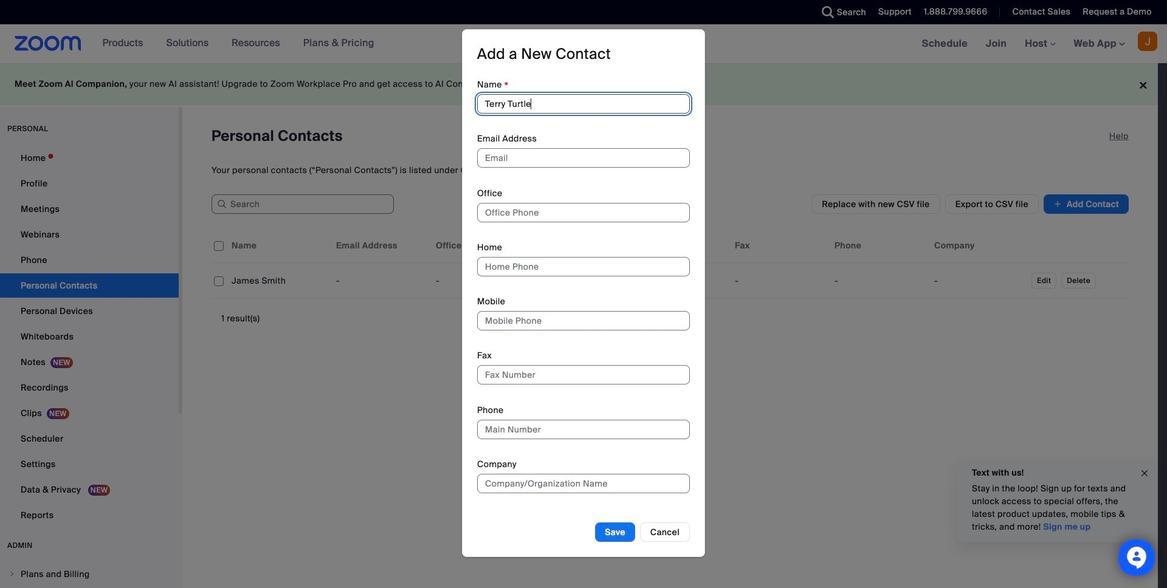 Task type: locate. For each thing, give the bounding box(es) containing it.
2 cell from the left
[[331, 269, 431, 293]]

dialog
[[462, 29, 705, 557]]

7 cell from the left
[[830, 269, 930, 293]]

Office Phone text field
[[477, 203, 690, 222]]

3 cell from the left
[[431, 269, 531, 293]]

Fax Number text field
[[477, 366, 690, 385]]

4 cell from the left
[[531, 269, 631, 293]]

First and Last Name text field
[[477, 94, 690, 114]]

Company/Organization Name text field
[[477, 474, 690, 494]]

Main Number text field
[[477, 420, 690, 439]]

application
[[212, 229, 1138, 308]]

personal menu menu
[[0, 146, 179, 529]]

banner
[[0, 24, 1167, 64]]

cell
[[227, 269, 331, 293], [331, 269, 431, 293], [431, 269, 531, 293], [531, 269, 631, 293], [631, 269, 730, 293], [730, 269, 830, 293], [830, 269, 930, 293], [930, 269, 1029, 293]]

Search Contacts Input text field
[[212, 195, 394, 214]]

add image
[[1054, 198, 1062, 210]]

8 cell from the left
[[930, 269, 1029, 293]]

footer
[[0, 63, 1158, 105]]



Task type: describe. For each thing, give the bounding box(es) containing it.
Mobile Phone text field
[[477, 311, 690, 331]]

5 cell from the left
[[631, 269, 730, 293]]

Email text field
[[477, 149, 690, 168]]

6 cell from the left
[[730, 269, 830, 293]]

Home Phone text field
[[477, 257, 690, 277]]

meetings navigation
[[913, 24, 1167, 64]]

1 cell from the left
[[227, 269, 331, 293]]

close image
[[1140, 467, 1150, 481]]

product information navigation
[[93, 24, 384, 63]]



Task type: vqa. For each thing, say whether or not it's contained in the screenshot.
Office Phone text field
yes



